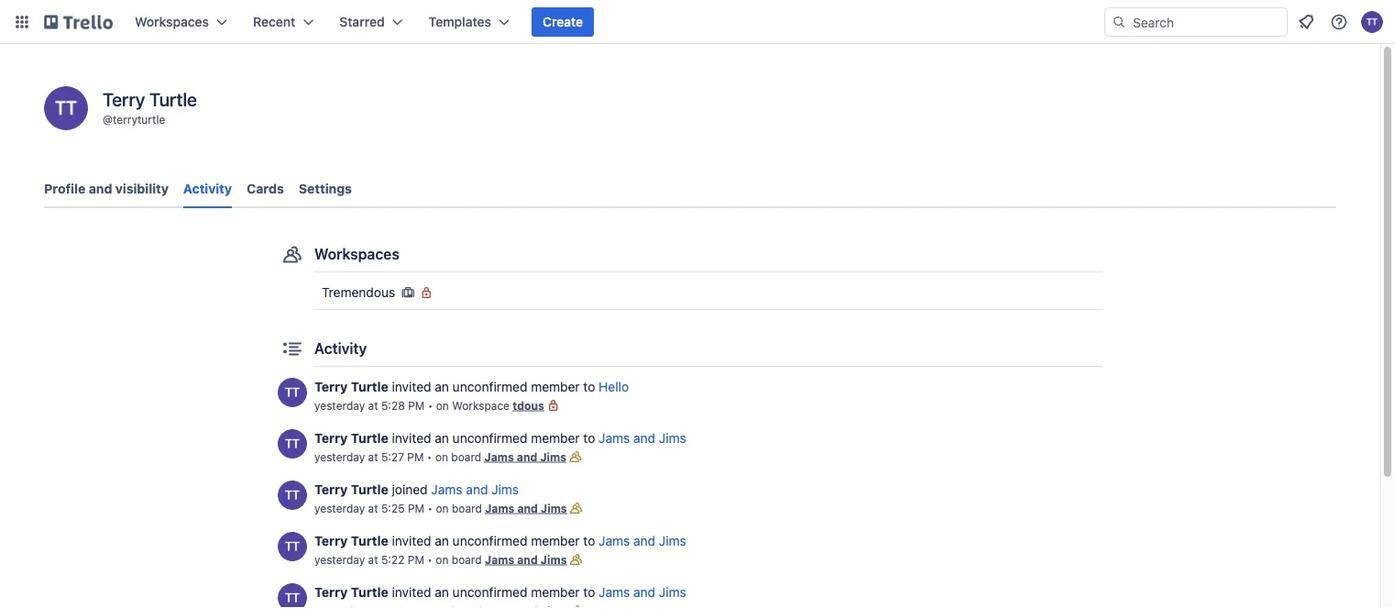 Task type: describe. For each thing, give the bounding box(es) containing it.
to for yesterday at 5:22 pm • on board jams and jims
[[584, 533, 595, 548]]

profile
[[44, 181, 86, 196]]

3 all members of the workspace can see and edit this board. image from the top
[[567, 602, 585, 608]]

4 to from the top
[[584, 585, 595, 600]]

sm image
[[417, 283, 436, 302]]

turtle for yesterday at 5:27 pm
[[351, 431, 389, 446]]

terry inside terry turtle @ terryturtle
[[103, 88, 145, 110]]

turtle down 5:22
[[351, 585, 389, 600]]

Search field
[[1127, 8, 1288, 36]]

all members of the workspace can see and edit this board. image for yesterday at 5:27 pm • on board jams and jims
[[567, 448, 585, 466]]

back to home image
[[44, 7, 113, 37]]

workspace
[[452, 399, 510, 412]]

cards link
[[247, 172, 284, 205]]

all members of the workspace can see and edit this board. image for yesterday at 5:22 pm • on board jams and jims
[[567, 550, 585, 569]]

turtle inside terry turtle @ terryturtle
[[149, 88, 197, 110]]

yesterday for yesterday at 5:22 pm
[[315, 553, 365, 566]]

terry turtle (terryturtle) image
[[278, 378, 307, 407]]

invited for 5:22
[[392, 533, 432, 548]]

invited for 5:28
[[392, 379, 432, 394]]

settings link
[[299, 172, 352, 205]]

terry for yesterday at 5:25 pm • on board jams and jims
[[315, 482, 348, 497]]

sm image
[[399, 283, 417, 302]]

pm for yesterday at 5:25 pm
[[408, 502, 425, 514]]

on for yesterday at 5:28 pm
[[436, 399, 449, 412]]

0 vertical spatial activity
[[183, 181, 232, 196]]

terry turtle invited an unconfirmed member to jams and jims for yesterday at 5:22 pm • on board jams and jims
[[315, 533, 687, 548]]

primary element
[[0, 0, 1395, 44]]

pm for yesterday at 5:22 pm
[[408, 553, 425, 566]]

profile and visibility link
[[44, 172, 169, 205]]

turtle for yesterday at 5:22 pm
[[351, 533, 389, 548]]

terry turtle invited an unconfirmed member to hello
[[315, 379, 629, 394]]

this workspace is private. it's not indexed or visible to those outside the workspace. image
[[545, 396, 563, 415]]

yesterday for yesterday at 5:28 pm
[[315, 399, 365, 412]]

terry turtle joined jams and jims
[[315, 482, 519, 497]]

on for yesterday at 5:27 pm
[[436, 450, 448, 463]]

yesterday for yesterday at 5:27 pm
[[315, 450, 365, 463]]

pm for yesterday at 5:28 pm
[[408, 399, 425, 412]]

tdous
[[513, 399, 545, 412]]

invited for 5:27
[[392, 431, 432, 446]]

at for 5:27
[[368, 450, 378, 463]]

all members of the workspace can see and edit this board. image
[[567, 499, 586, 517]]

on for yesterday at 5:22 pm
[[436, 553, 449, 566]]

hello link
[[599, 379, 629, 394]]

yesterday at 5:27 pm • on board jams and jims
[[315, 450, 567, 463]]

workspaces button
[[124, 7, 238, 37]]

turtle for yesterday at 5:25 pm
[[351, 482, 389, 497]]

unconfirmed for yesterday at 5:22 pm
[[453, 533, 528, 548]]

member for yesterday at 5:22 pm • on board jams and jims
[[531, 533, 580, 548]]

pm for yesterday at 5:27 pm
[[408, 450, 424, 463]]

an for yesterday at 5:22 pm
[[435, 533, 449, 548]]

1 vertical spatial activity
[[315, 340, 367, 357]]

4 member from the top
[[531, 585, 580, 600]]

5:25
[[381, 502, 405, 514]]



Task type: locate. For each thing, give the bounding box(es) containing it.
•
[[428, 399, 433, 412], [427, 450, 432, 463], [428, 502, 433, 514], [428, 553, 433, 566]]

2 unconfirmed from the top
[[453, 431, 528, 446]]

0 notifications image
[[1296, 11, 1318, 33]]

board for yesterday at 5:22 pm
[[452, 553, 482, 566]]

• for yesterday at 5:28 pm
[[428, 399, 433, 412]]

2 invited from the top
[[392, 431, 432, 446]]

recent button
[[242, 7, 325, 37]]

terry for yesterday at 5:22 pm • on board jams and jims
[[315, 533, 348, 548]]

1 to from the top
[[584, 379, 595, 394]]

turtle up "5:25"
[[351, 482, 389, 497]]

3 an from the top
[[435, 533, 449, 548]]

unconfirmed up yesterday at 5:22 pm • on board jams and jims
[[453, 533, 528, 548]]

at for 5:25
[[368, 502, 378, 514]]

at for 5:22
[[368, 553, 378, 566]]

terry for yesterday at 5:28 pm • on workspace tdous
[[315, 379, 348, 394]]

2 vertical spatial all members of the workspace can see and edit this board. image
[[567, 602, 585, 608]]

settings
[[299, 181, 352, 196]]

terry turtle @ terryturtle
[[103, 88, 197, 126]]

board for yesterday at 5:27 pm
[[452, 450, 482, 463]]

yesterday at 5:25 pm • on board jams and jims
[[315, 502, 567, 514]]

an up yesterday at 5:22 pm • on board jams and jims
[[435, 533, 449, 548]]

board for yesterday at 5:25 pm
[[452, 502, 482, 514]]

all members of the workspace can see and edit this board. image
[[567, 448, 585, 466], [567, 550, 585, 569], [567, 602, 585, 608]]

1 vertical spatial terry turtle invited an unconfirmed member to jams and jims
[[315, 533, 687, 548]]

jams
[[599, 431, 630, 446], [485, 450, 514, 463], [431, 482, 463, 497], [485, 502, 515, 514], [599, 533, 630, 548], [485, 553, 515, 566], [599, 585, 630, 600]]

workspaces up terry turtle @ terryturtle
[[135, 14, 209, 29]]

unconfirmed down the workspace
[[453, 431, 528, 446]]

an for yesterday at 5:28 pm
[[435, 379, 449, 394]]

3 terry turtle invited an unconfirmed member to jams and jims from the top
[[315, 585, 687, 600]]

3 member from the top
[[531, 533, 580, 548]]

pm right 5:28
[[408, 399, 425, 412]]

open information menu image
[[1331, 13, 1349, 31]]

board down terry turtle joined jams and jims
[[452, 502, 482, 514]]

turtle up terryturtle
[[149, 88, 197, 110]]

invited up 5:27
[[392, 431, 432, 446]]

pm right 5:27
[[408, 450, 424, 463]]

terry for yesterday at 5:27 pm • on board jams and jims
[[315, 431, 348, 446]]

search image
[[1112, 15, 1127, 29]]

invited
[[392, 379, 432, 394], [392, 431, 432, 446], [392, 533, 432, 548], [392, 585, 432, 600]]

0 horizontal spatial workspaces
[[135, 14, 209, 29]]

joined
[[392, 482, 428, 497]]

2 at from the top
[[368, 450, 378, 463]]

• down terry turtle joined jams and jims
[[428, 502, 433, 514]]

yesterday
[[315, 399, 365, 412], [315, 450, 365, 463], [315, 502, 365, 514], [315, 553, 365, 566]]

workspaces
[[135, 14, 209, 29], [315, 245, 400, 263]]

1 member from the top
[[531, 379, 580, 394]]

3 board from the top
[[452, 553, 482, 566]]

at for 5:28
[[368, 399, 378, 412]]

1 vertical spatial all members of the workspace can see and edit this board. image
[[567, 550, 585, 569]]

2 terry turtle invited an unconfirmed member to jams and jims from the top
[[315, 533, 687, 548]]

2 to from the top
[[584, 431, 595, 446]]

yesterday for yesterday at 5:25 pm
[[315, 502, 365, 514]]

to for yesterday at 5:27 pm • on board jams and jims
[[584, 431, 595, 446]]

starred
[[340, 14, 385, 29]]

starred button
[[329, 7, 414, 37]]

jams and jims link
[[599, 431, 687, 446], [485, 450, 567, 463], [431, 482, 519, 497], [485, 502, 567, 514], [599, 533, 687, 548], [485, 553, 567, 566], [599, 585, 687, 600]]

3 at from the top
[[368, 502, 378, 514]]

on down terry turtle joined jams and jims
[[436, 502, 449, 514]]

unconfirmed for yesterday at 5:28 pm
[[453, 379, 528, 394]]

at left 5:28
[[368, 399, 378, 412]]

visibility
[[115, 181, 169, 196]]

templates
[[429, 14, 492, 29]]

4 unconfirmed from the top
[[453, 585, 528, 600]]

• for yesterday at 5:25 pm
[[428, 502, 433, 514]]

turtle up 5:27
[[351, 431, 389, 446]]

terry turtle invited an unconfirmed member to jams and jims down the workspace
[[315, 431, 687, 446]]

4 yesterday from the top
[[315, 553, 365, 566]]

• right 5:22
[[428, 553, 433, 566]]

1 all members of the workspace can see and edit this board. image from the top
[[567, 448, 585, 466]]

yesterday right terry turtle (terryturtle) icon
[[315, 399, 365, 412]]

1 horizontal spatial workspaces
[[315, 245, 400, 263]]

turtle up 5:28
[[351, 379, 389, 394]]

cards
[[247, 181, 284, 196]]

terry turtle invited an unconfirmed member to jams and jims for yesterday at 5:27 pm • on board jams and jims
[[315, 431, 687, 446]]

profile and visibility
[[44, 181, 169, 196]]

0 vertical spatial board
[[452, 450, 482, 463]]

tremendous link
[[315, 278, 1103, 307]]

on for yesterday at 5:25 pm
[[436, 502, 449, 514]]

jims
[[659, 431, 687, 446], [541, 450, 567, 463], [492, 482, 519, 497], [541, 502, 567, 514], [659, 533, 687, 548], [541, 553, 567, 566], [659, 585, 687, 600]]

recent
[[253, 14, 296, 29]]

1 yesterday from the top
[[315, 399, 365, 412]]

create
[[543, 14, 583, 29]]

3 to from the top
[[584, 533, 595, 548]]

0 vertical spatial terry turtle invited an unconfirmed member to jams and jims
[[315, 431, 687, 446]]

an for yesterday at 5:27 pm
[[435, 431, 449, 446]]

unconfirmed
[[453, 379, 528, 394], [453, 431, 528, 446], [453, 533, 528, 548], [453, 585, 528, 600]]

0 vertical spatial workspaces
[[135, 14, 209, 29]]

@
[[103, 113, 113, 126]]

1 an from the top
[[435, 379, 449, 394]]

yesterday left "5:25"
[[315, 502, 365, 514]]

4 invited from the top
[[392, 585, 432, 600]]

create button
[[532, 7, 594, 37]]

yesterday left 5:22
[[315, 553, 365, 566]]

member for yesterday at 5:28 pm • on workspace tdous
[[531, 379, 580, 394]]

2 vertical spatial terry turtle invited an unconfirmed member to jams and jims
[[315, 585, 687, 600]]

yesterday at 5:22 pm • on board jams and jims
[[315, 553, 567, 566]]

0 vertical spatial all members of the workspace can see and edit this board. image
[[567, 448, 585, 466]]

terry turtle invited an unconfirmed member to jams and jims up yesterday at 5:22 pm • on board jams and jims
[[315, 533, 687, 548]]

1 horizontal spatial activity
[[315, 340, 367, 357]]

and
[[89, 181, 112, 196], [634, 431, 656, 446], [517, 450, 538, 463], [466, 482, 488, 497], [518, 502, 538, 514], [634, 533, 656, 548], [517, 553, 538, 566], [634, 585, 656, 600]]

3 invited from the top
[[392, 533, 432, 548]]

terryturtle
[[113, 113, 165, 126]]

member for yesterday at 5:27 pm • on board jams and jims
[[531, 431, 580, 446]]

board
[[452, 450, 482, 463], [452, 502, 482, 514], [452, 553, 482, 566]]

terry
[[103, 88, 145, 110], [315, 379, 348, 394], [315, 431, 348, 446], [315, 482, 348, 497], [315, 533, 348, 548], [315, 585, 348, 600]]

activity
[[183, 181, 232, 196], [315, 340, 367, 357]]

terry turtle invited an unconfirmed member to jams and jims down yesterday at 5:22 pm • on board jams and jims
[[315, 585, 687, 600]]

to for yesterday at 5:28 pm • on workspace tdous
[[584, 379, 595, 394]]

2 board from the top
[[452, 502, 482, 514]]

at left 5:22
[[368, 553, 378, 566]]

member
[[531, 379, 580, 394], [531, 431, 580, 446], [531, 533, 580, 548], [531, 585, 580, 600]]

2 all members of the workspace can see and edit this board. image from the top
[[567, 550, 585, 569]]

5:27
[[381, 450, 404, 463]]

yesterday at 5:28 pm • on workspace tdous
[[315, 399, 545, 412]]

1 board from the top
[[452, 450, 482, 463]]

activity left the cards
[[183, 181, 232, 196]]

1 invited from the top
[[392, 379, 432, 394]]

unconfirmed for yesterday at 5:27 pm
[[453, 431, 528, 446]]

invited up 5:22
[[392, 533, 432, 548]]

activity down tremendous
[[315, 340, 367, 357]]

at left "5:25"
[[368, 502, 378, 514]]

terry turtle (terryturtle) image
[[1362, 11, 1384, 33], [44, 86, 88, 130], [278, 429, 307, 459], [278, 481, 307, 510], [278, 532, 307, 561], [278, 583, 307, 608]]

3 yesterday from the top
[[315, 502, 365, 514]]

yesterday left 5:27
[[315, 450, 365, 463]]

2 member from the top
[[531, 431, 580, 446]]

unconfirmed up the workspace
[[453, 379, 528, 394]]

4 at from the top
[[368, 553, 378, 566]]

on down terry turtle invited an unconfirmed member to hello
[[436, 399, 449, 412]]

at
[[368, 399, 378, 412], [368, 450, 378, 463], [368, 502, 378, 514], [368, 553, 378, 566]]

board down yesterday at 5:25 pm • on board jams and jims
[[452, 553, 482, 566]]

1 at from the top
[[368, 399, 378, 412]]

workspaces up tremendous
[[315, 245, 400, 263]]

tremendous
[[322, 285, 395, 300]]

invited down 5:22
[[392, 585, 432, 600]]

unconfirmed down yesterday at 5:22 pm • on board jams and jims
[[453, 585, 528, 600]]

tdous link
[[513, 399, 545, 412]]

3 unconfirmed from the top
[[453, 533, 528, 548]]

workspaces inside dropdown button
[[135, 14, 209, 29]]

pm down terry turtle joined jams and jims
[[408, 502, 425, 514]]

1 vertical spatial board
[[452, 502, 482, 514]]

2 yesterday from the top
[[315, 450, 365, 463]]

terry turtle invited an unconfirmed member to jams and jims
[[315, 431, 687, 446], [315, 533, 687, 548], [315, 585, 687, 600]]

5:22
[[381, 553, 405, 566]]

• for yesterday at 5:27 pm
[[427, 450, 432, 463]]

hello
[[599, 379, 629, 394]]

0 horizontal spatial activity
[[183, 181, 232, 196]]

on right 5:22
[[436, 553, 449, 566]]

on up terry turtle joined jams and jims
[[436, 450, 448, 463]]

at left 5:27
[[368, 450, 378, 463]]

turtle for yesterday at 5:28 pm
[[351, 379, 389, 394]]

turtle
[[149, 88, 197, 110], [351, 379, 389, 394], [351, 431, 389, 446], [351, 482, 389, 497], [351, 533, 389, 548], [351, 585, 389, 600]]

turtle up 5:22
[[351, 533, 389, 548]]

• for yesterday at 5:22 pm
[[428, 553, 433, 566]]

pm right 5:22
[[408, 553, 425, 566]]

an down yesterday at 5:22 pm • on board jams and jims
[[435, 585, 449, 600]]

an up yesterday at 5:27 pm • on board jams and jims
[[435, 431, 449, 446]]

to
[[584, 379, 595, 394], [584, 431, 595, 446], [584, 533, 595, 548], [584, 585, 595, 600]]

• up terry turtle joined jams and jims
[[427, 450, 432, 463]]

on
[[436, 399, 449, 412], [436, 450, 448, 463], [436, 502, 449, 514], [436, 553, 449, 566]]

5:28
[[381, 399, 405, 412]]

2 vertical spatial board
[[452, 553, 482, 566]]

an
[[435, 379, 449, 394], [435, 431, 449, 446], [435, 533, 449, 548], [435, 585, 449, 600]]

invited up yesterday at 5:28 pm • on workspace tdous
[[392, 379, 432, 394]]

4 an from the top
[[435, 585, 449, 600]]

2 an from the top
[[435, 431, 449, 446]]

an up yesterday at 5:28 pm • on workspace tdous
[[435, 379, 449, 394]]

• right 5:28
[[428, 399, 433, 412]]

pm
[[408, 399, 425, 412], [408, 450, 424, 463], [408, 502, 425, 514], [408, 553, 425, 566]]

templates button
[[418, 7, 521, 37]]

1 vertical spatial workspaces
[[315, 245, 400, 263]]

1 unconfirmed from the top
[[453, 379, 528, 394]]

board down the workspace
[[452, 450, 482, 463]]

activity link
[[183, 172, 232, 208]]

1 terry turtle invited an unconfirmed member to jams and jims from the top
[[315, 431, 687, 446]]



Task type: vqa. For each thing, say whether or not it's contained in the screenshot.


